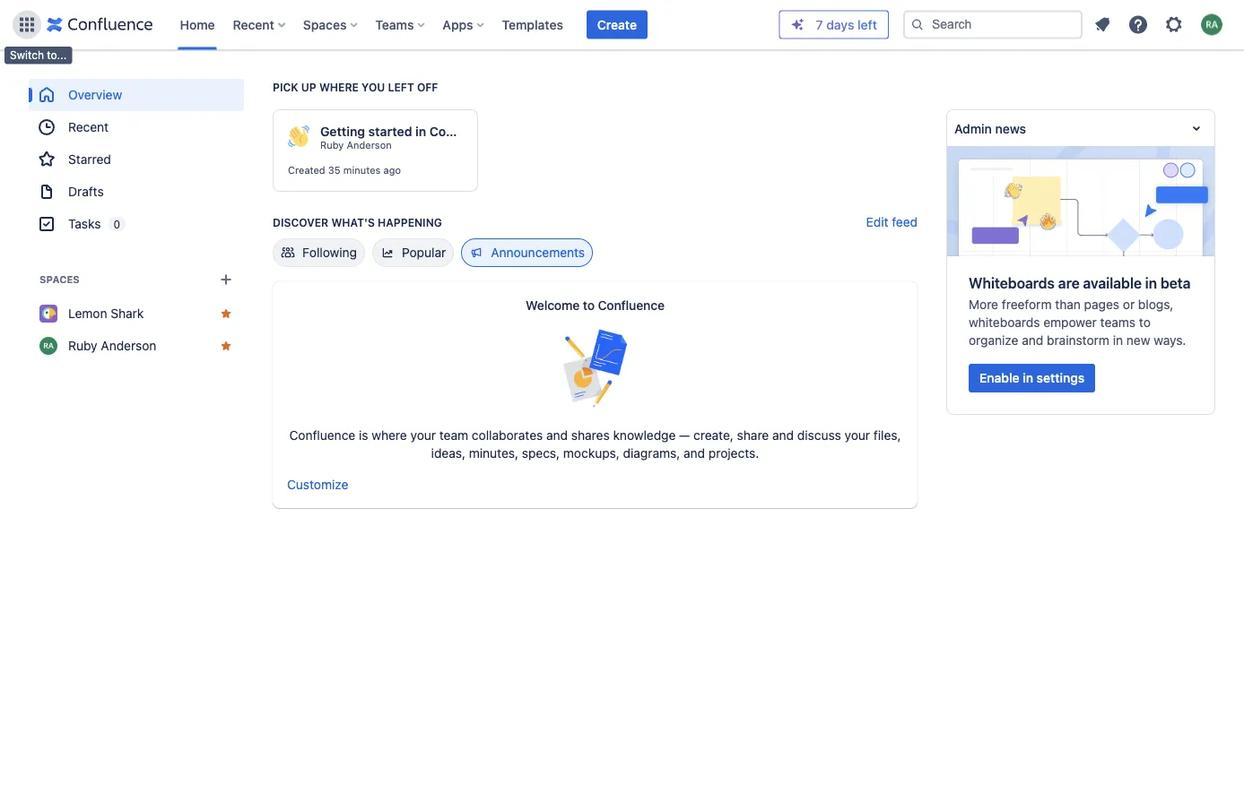 Task type: describe. For each thing, give the bounding box(es) containing it.
collaborates
[[472, 428, 543, 443]]

enable in settings
[[980, 371, 1085, 386]]

recent link
[[29, 111, 244, 144]]

in up "blogs,"
[[1145, 275, 1157, 292]]

unstar this space image for ruby anderson
[[219, 339, 233, 353]]

welcome
[[526, 298, 580, 313]]

teams button
[[370, 10, 432, 39]]

pick
[[273, 81, 298, 93]]

confluence inside getting started in confluence ruby anderson
[[429, 124, 498, 139]]

diagrams,
[[623, 446, 680, 461]]

is
[[359, 428, 368, 443]]

welcome to confluence
[[526, 298, 665, 313]]

blogs,
[[1138, 297, 1174, 312]]

apps
[[443, 17, 473, 32]]

shares
[[571, 428, 610, 443]]

group containing overview
[[29, 79, 244, 240]]

confluence is where your team collaborates and shares knowledge — create, share and discuss your files, ideas, minutes, specs, mockups, diagrams, and projects.
[[289, 428, 901, 461]]

templates
[[502, 17, 563, 32]]

left inside popup button
[[858, 17, 877, 32]]

feed
[[892, 215, 918, 230]]

overview link
[[29, 79, 244, 111]]

7 days left button
[[780, 11, 888, 38]]

edit feed
[[866, 215, 918, 230]]

35
[[328, 165, 341, 176]]

days
[[826, 17, 854, 32]]

1 vertical spatial anderson
[[101, 339, 156, 353]]

ways.
[[1154, 333, 1186, 348]]

switch to...
[[10, 49, 67, 61]]

you
[[362, 81, 385, 93]]

specs,
[[522, 446, 560, 461]]

admin news
[[954, 121, 1026, 136]]

create a space image
[[215, 269, 237, 291]]

knowledge
[[613, 428, 676, 443]]

brainstorm
[[1047, 333, 1110, 348]]

1 your from the left
[[410, 428, 436, 443]]

enable in settings link
[[969, 364, 1095, 393]]

1 vertical spatial spaces
[[39, 274, 80, 286]]

anderson inside getting started in confluence ruby anderson
[[347, 139, 392, 151]]

0 vertical spatial to
[[583, 298, 595, 313]]

organize
[[969, 333, 1018, 348]]

following button
[[273, 239, 365, 267]]

announcements button
[[461, 239, 593, 267]]

in inside getting started in confluence ruby anderson
[[415, 124, 426, 139]]

create
[[597, 17, 637, 32]]

notification icon image
[[1092, 14, 1113, 35]]

in inside enable in settings link
[[1023, 371, 1033, 386]]

getting
[[320, 124, 365, 139]]

whiteboards are available in beta more freeform than pages or blogs, whiteboards empower teams to organize and brainstorm in new ways.
[[969, 275, 1191, 348]]

1 vertical spatial confluence
[[598, 298, 665, 313]]

customize link
[[287, 478, 348, 492]]

tasks
[[68, 217, 101, 231]]

overview
[[68, 87, 122, 102]]

to inside whiteboards are available in beta more freeform than pages or blogs, whiteboards empower teams to organize and brainstorm in new ways.
[[1139, 315, 1151, 330]]

projects.
[[709, 446, 759, 461]]

teams
[[375, 17, 414, 32]]

news
[[995, 121, 1026, 136]]

customize
[[287, 478, 348, 492]]

7 days left
[[816, 17, 877, 32]]

1 vertical spatial ruby
[[68, 339, 97, 353]]

what's
[[331, 216, 375, 229]]

admin news button
[[947, 110, 1215, 146]]

drafts link
[[29, 176, 244, 208]]

lemon
[[68, 306, 107, 321]]

7
[[816, 17, 823, 32]]

are
[[1058, 275, 1080, 292]]

available
[[1083, 275, 1142, 292]]

and up "specs,"
[[546, 428, 568, 443]]

create link
[[587, 10, 648, 39]]

more
[[969, 297, 998, 312]]

spaces inside popup button
[[303, 17, 347, 32]]

new
[[1127, 333, 1150, 348]]

ago
[[383, 165, 401, 176]]

in down teams
[[1113, 333, 1123, 348]]

confluence inside confluence is where your team collaborates and shares knowledge — create, share and discuss your files, ideas, minutes, specs, mockups, diagrams, and projects.
[[289, 428, 355, 443]]

settings icon image
[[1163, 14, 1185, 35]]

0
[[113, 218, 120, 231]]

templates link
[[497, 10, 569, 39]]

started
[[368, 124, 412, 139]]

freeform
[[1002, 297, 1052, 312]]

ruby anderson
[[68, 339, 156, 353]]

and down '—'
[[684, 446, 705, 461]]

lemon shark link
[[29, 298, 244, 330]]



Task type: locate. For each thing, give the bounding box(es) containing it.
—
[[679, 428, 690, 443]]

starred
[[68, 152, 111, 167]]

1 horizontal spatial ruby
[[320, 139, 344, 151]]

ideas,
[[431, 446, 466, 461]]

group
[[29, 79, 244, 240]]

popular
[[402, 245, 446, 260]]

0 horizontal spatial confluence
[[289, 428, 355, 443]]

spaces up up
[[303, 17, 347, 32]]

0 vertical spatial recent
[[233, 17, 274, 32]]

your profile and preferences image
[[1201, 14, 1223, 35]]

team
[[439, 428, 468, 443]]

anderson down started
[[347, 139, 392, 151]]

drafts
[[68, 184, 104, 199]]

2 horizontal spatial confluence
[[598, 298, 665, 313]]

switch
[[10, 49, 44, 61]]

0 vertical spatial confluence
[[429, 124, 498, 139]]

unstar this space image inside lemon shark link
[[219, 307, 233, 321]]

recent inside popup button
[[233, 17, 274, 32]]

following
[[302, 245, 357, 260]]

0 vertical spatial ruby anderson link
[[320, 139, 392, 152]]

appswitcher icon image
[[16, 14, 38, 35]]

your
[[410, 428, 436, 443], [845, 428, 870, 443]]

ruby down getting
[[320, 139, 344, 151]]

0 vertical spatial spaces
[[303, 17, 347, 32]]

pick up where you left off
[[273, 81, 438, 93]]

discover
[[273, 216, 329, 229]]

getting started in confluence ruby anderson
[[320, 124, 498, 151]]

admin
[[954, 121, 992, 136]]

discuss
[[797, 428, 841, 443]]

settings
[[1037, 371, 1085, 386]]

spaces button
[[298, 10, 365, 39]]

shark
[[111, 306, 144, 321]]

and inside whiteboards are available in beta more freeform than pages or blogs, whiteboards empower teams to organize and brainstorm in new ways.
[[1022, 333, 1043, 348]]

minutes,
[[469, 446, 519, 461]]

left left off
[[388, 81, 414, 93]]

ruby inside getting started in confluence ruby anderson
[[320, 139, 344, 151]]

left
[[858, 17, 877, 32], [388, 81, 414, 93]]

create,
[[693, 428, 734, 443]]

in right enable
[[1023, 371, 1033, 386]]

0 horizontal spatial left
[[388, 81, 414, 93]]

in right started
[[415, 124, 426, 139]]

recent button
[[227, 10, 292, 39]]

0 horizontal spatial anderson
[[101, 339, 156, 353]]

where right up
[[319, 81, 359, 93]]

2 vertical spatial confluence
[[289, 428, 355, 443]]

anderson down the shark
[[101, 339, 156, 353]]

off
[[417, 81, 438, 93]]

recent right home
[[233, 17, 274, 32]]

0 horizontal spatial where
[[319, 81, 359, 93]]

announcements
[[491, 245, 585, 260]]

to...
[[47, 49, 67, 61]]

1 vertical spatial left
[[388, 81, 414, 93]]

edit
[[866, 215, 888, 230]]

to up new
[[1139, 315, 1151, 330]]

empower
[[1044, 315, 1097, 330]]

where
[[319, 81, 359, 93], [372, 428, 407, 443]]

in
[[415, 124, 426, 139], [1145, 275, 1157, 292], [1113, 333, 1123, 348], [1023, 371, 1033, 386]]

lemon shark
[[68, 306, 144, 321]]

up
[[301, 81, 316, 93]]

1 vertical spatial recent
[[68, 120, 109, 135]]

banner
[[0, 0, 1244, 50]]

help icon image
[[1128, 14, 1149, 35]]

ruby anderson link down the shark
[[29, 330, 244, 362]]

2 your from the left
[[845, 428, 870, 443]]

to
[[583, 298, 595, 313], [1139, 315, 1151, 330]]

0 vertical spatial ruby
[[320, 139, 344, 151]]

0 vertical spatial anderson
[[347, 139, 392, 151]]

1 horizontal spatial left
[[858, 17, 877, 32]]

unstar this space image for lemon shark
[[219, 307, 233, 321]]

where for you
[[319, 81, 359, 93]]

1 horizontal spatial spaces
[[303, 17, 347, 32]]

left right days
[[858, 17, 877, 32]]

created
[[288, 165, 325, 176]]

1 horizontal spatial ruby anderson link
[[320, 139, 392, 152]]

confluence right welcome
[[598, 298, 665, 313]]

global element
[[11, 0, 779, 50]]

1 unstar this space image from the top
[[219, 307, 233, 321]]

popular button
[[372, 239, 454, 267]]

1 horizontal spatial your
[[845, 428, 870, 443]]

your left team
[[410, 428, 436, 443]]

confluence image
[[47, 14, 153, 35], [47, 14, 153, 35]]

happening
[[378, 216, 442, 229]]

your left files,
[[845, 428, 870, 443]]

and right share
[[772, 428, 794, 443]]

0 horizontal spatial to
[[583, 298, 595, 313]]

unstar this space image
[[219, 307, 233, 321], [219, 339, 233, 353]]

0 horizontal spatial ruby
[[68, 339, 97, 353]]

0 vertical spatial unstar this space image
[[219, 307, 233, 321]]

1 vertical spatial to
[[1139, 315, 1151, 330]]

recent inside group
[[68, 120, 109, 135]]

whiteboards
[[969, 315, 1040, 330]]

confluence down off
[[429, 124, 498, 139]]

where right is at the bottom left of the page
[[372, 428, 407, 443]]

1 vertical spatial unstar this space image
[[219, 339, 233, 353]]

1 vertical spatial ruby anderson link
[[29, 330, 244, 362]]

confluence
[[429, 124, 498, 139], [598, 298, 665, 313], [289, 428, 355, 443]]

1 horizontal spatial to
[[1139, 315, 1151, 330]]

1 horizontal spatial anderson
[[347, 139, 392, 151]]

to right welcome
[[583, 298, 595, 313]]

whiteboards
[[969, 275, 1055, 292]]

home
[[180, 17, 215, 32]]

spaces up lemon
[[39, 274, 80, 286]]

and down the whiteboards
[[1022, 333, 1043, 348]]

0 vertical spatial left
[[858, 17, 877, 32]]

1 vertical spatial where
[[372, 428, 407, 443]]

than
[[1055, 297, 1081, 312]]

home link
[[174, 10, 220, 39]]

teams
[[1100, 315, 1136, 330]]

unstar this space image inside ruby anderson link
[[219, 339, 233, 353]]

banner containing home
[[0, 0, 1244, 50]]

Search field
[[903, 10, 1083, 39]]

premium icon image
[[791, 17, 805, 32]]

0 horizontal spatial recent
[[68, 120, 109, 135]]

0 horizontal spatial ruby anderson link
[[29, 330, 244, 362]]

beta
[[1161, 275, 1191, 292]]

apps button
[[437, 10, 491, 39]]

1 horizontal spatial recent
[[233, 17, 274, 32]]

1 horizontal spatial where
[[372, 428, 407, 443]]

share
[[737, 428, 769, 443]]

1 horizontal spatial confluence
[[429, 124, 498, 139]]

where inside confluence is where your team collaborates and shares knowledge — create, share and discuss your files, ideas, minutes, specs, mockups, diagrams, and projects.
[[372, 428, 407, 443]]

2 unstar this space image from the top
[[219, 339, 233, 353]]

0 horizontal spatial your
[[410, 428, 436, 443]]

starred link
[[29, 144, 244, 176]]

0 horizontal spatial spaces
[[39, 274, 80, 286]]

ruby down lemon
[[68, 339, 97, 353]]

search image
[[910, 17, 925, 32]]

created 35 minutes ago
[[288, 165, 401, 176]]

recent up starred
[[68, 120, 109, 135]]

confluence left is at the bottom left of the page
[[289, 428, 355, 443]]

discover what's happening
[[273, 216, 442, 229]]

files,
[[874, 428, 901, 443]]

or
[[1123, 297, 1135, 312]]

:wave: image
[[288, 126, 309, 147], [288, 126, 309, 147]]

ruby anderson link up minutes
[[320, 139, 392, 152]]

where for your
[[372, 428, 407, 443]]

pages
[[1084, 297, 1120, 312]]

minutes
[[343, 165, 381, 176]]

spaces
[[303, 17, 347, 32], [39, 274, 80, 286]]

0 vertical spatial where
[[319, 81, 359, 93]]

enable
[[980, 371, 1020, 386]]



Task type: vqa. For each thing, say whether or not it's contained in the screenshot.
LinkedIn 'link'
no



